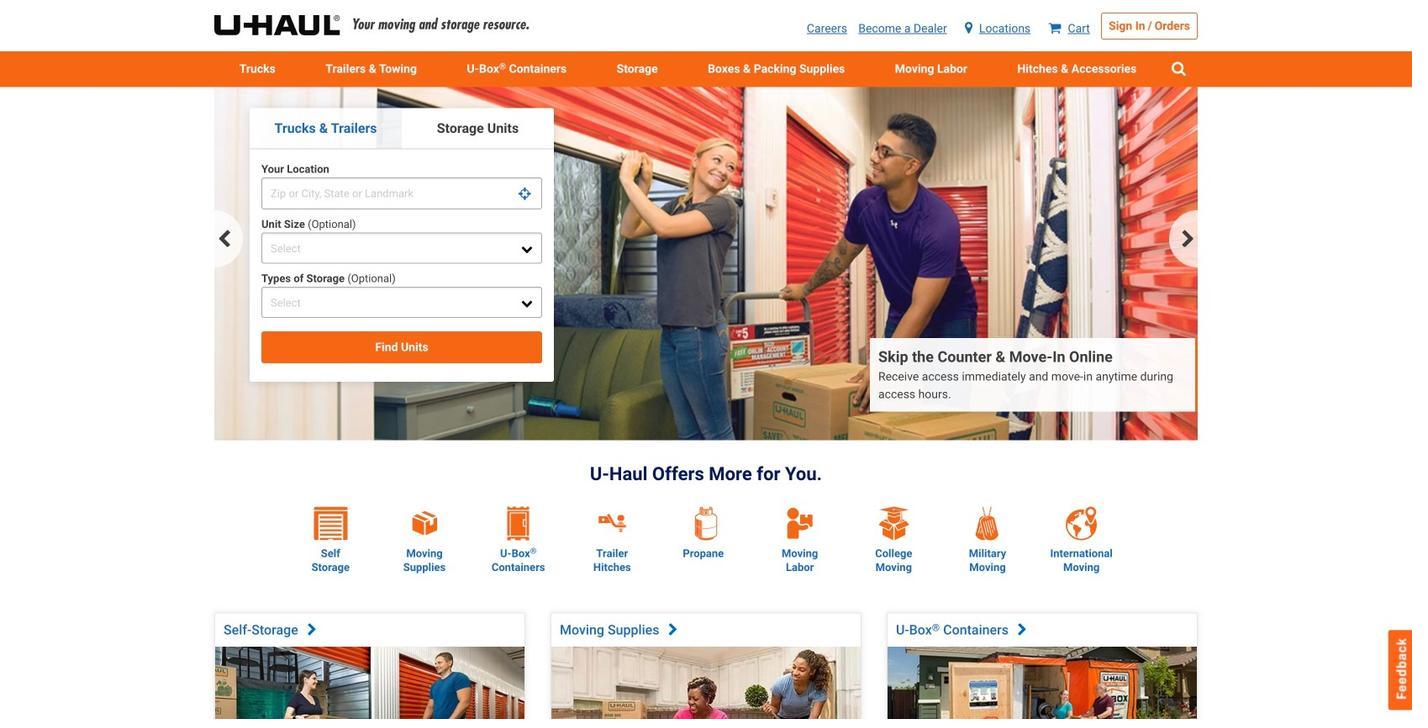 Task type: locate. For each thing, give the bounding box(es) containing it.
military tags icon image
[[971, 507, 1005, 540]]

u-haul propane tank icon image
[[690, 507, 723, 540], [695, 507, 718, 540]]

navigation
[[214, 210, 1198, 267]]

u-haul college moving icon image
[[877, 507, 911, 540]]

u-haul u-box container icon image
[[502, 507, 535, 540], [508, 507, 530, 540]]

international moves icon image
[[1065, 507, 1099, 540]]

1 u-haul u-box container icon image from the left
[[502, 507, 535, 540]]

u-haul self-storage icon image
[[314, 507, 348, 540], [314, 507, 348, 540]]

u-haul trailer hitch icon image
[[592, 507, 633, 540], [617, 515, 625, 521]]

couple loading a storage unit at a u-haul facility image
[[215, 647, 525, 719]]

menu
[[214, 51, 1198, 87]]

3 menu item from the left
[[592, 51, 683, 87]]

tab list
[[250, 108, 554, 149]]

banner
[[0, 0, 1413, 87], [214, 87, 1198, 448]]

Zip or City, State or Landmark text field
[[262, 177, 542, 210]]

1 menu item from the left
[[214, 51, 301, 87]]

form
[[262, 161, 542, 363]]

2 menu item from the left
[[301, 51, 442, 87]]

6 menu item from the left
[[993, 51, 1162, 87]]

1 u-haul propane tank icon image from the left
[[690, 507, 723, 540]]

u-haul moving supplies box icon image
[[405, 507, 445, 540], [411, 510, 439, 537]]

u-haul moving labor icon image
[[783, 505, 817, 540], [786, 505, 814, 540]]

1 u-haul moving labor icon image from the left
[[783, 505, 817, 540]]

menu item
[[214, 51, 301, 87], [301, 51, 442, 87], [592, 51, 683, 87], [683, 51, 870, 87], [870, 51, 993, 87], [993, 51, 1162, 87]]



Task type: vqa. For each thing, say whether or not it's contained in the screenshot.
4th menu item from right
yes



Task type: describe. For each thing, give the bounding box(es) containing it.
5 menu item from the left
[[870, 51, 993, 87]]

family loading a u-box container in their driveway image
[[888, 647, 1198, 719]]

4 menu item from the left
[[683, 51, 870, 87]]

couple moving items into a u-haul storage facility image
[[214, 87, 1198, 440]]

use my current location image
[[519, 188, 531, 200]]

2 u-haul propane tank icon image from the left
[[695, 507, 718, 540]]

2 u-haul moving labor icon image from the left
[[786, 505, 814, 540]]

family loading u-haul boxes in their kitchen image
[[552, 647, 861, 719]]

2 u-haul u-box container icon image from the left
[[508, 507, 530, 540]]



